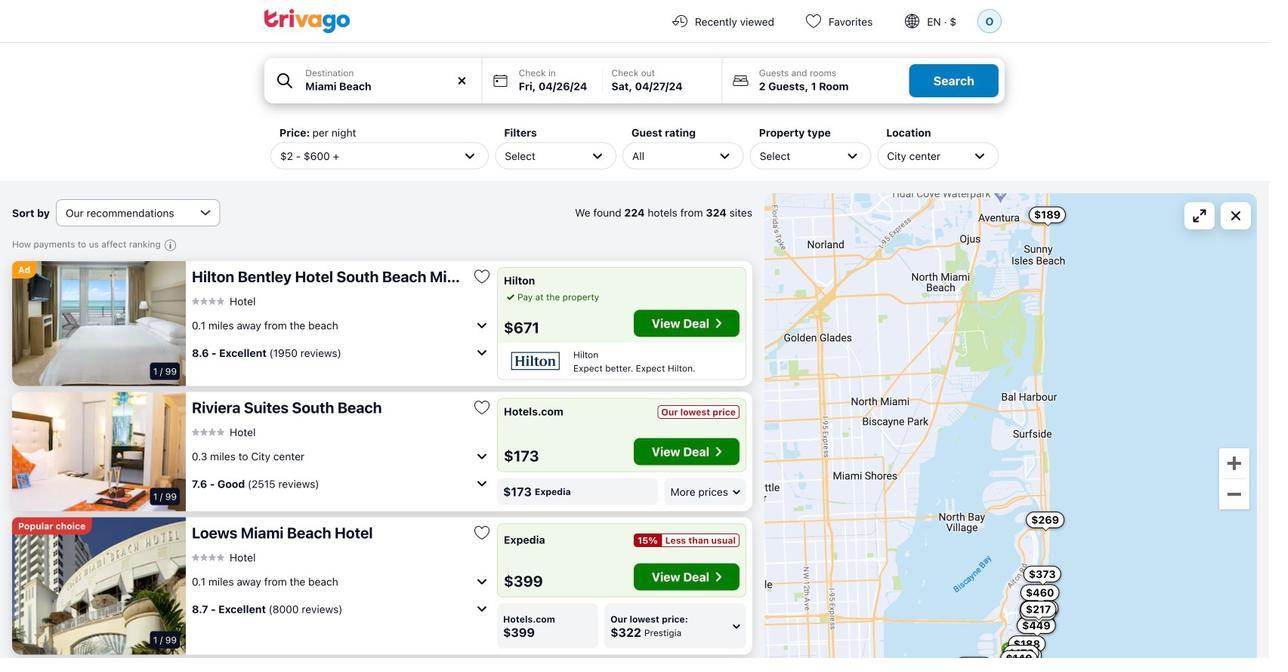 Task type: describe. For each thing, give the bounding box(es) containing it.
Where to? search field
[[305, 79, 473, 94]]

riviera suites south beach, (miami beach, usa) image
[[12, 393, 186, 512]]

hilton image
[[504, 351, 568, 372]]

hilton bentley hotel south beach miami, (miami beach, usa) image
[[12, 261, 186, 387]]



Task type: vqa. For each thing, say whether or not it's contained in the screenshot.
'Field'
yes



Task type: locate. For each thing, give the bounding box(es) containing it.
loews miami beach hotel, (miami beach, usa) image
[[12, 518, 186, 656]]

clear image
[[455, 74, 469, 88]]

trivago logo image
[[264, 9, 351, 33]]

map region
[[765, 193, 1257, 659]]

None field
[[264, 58, 482, 104]]



